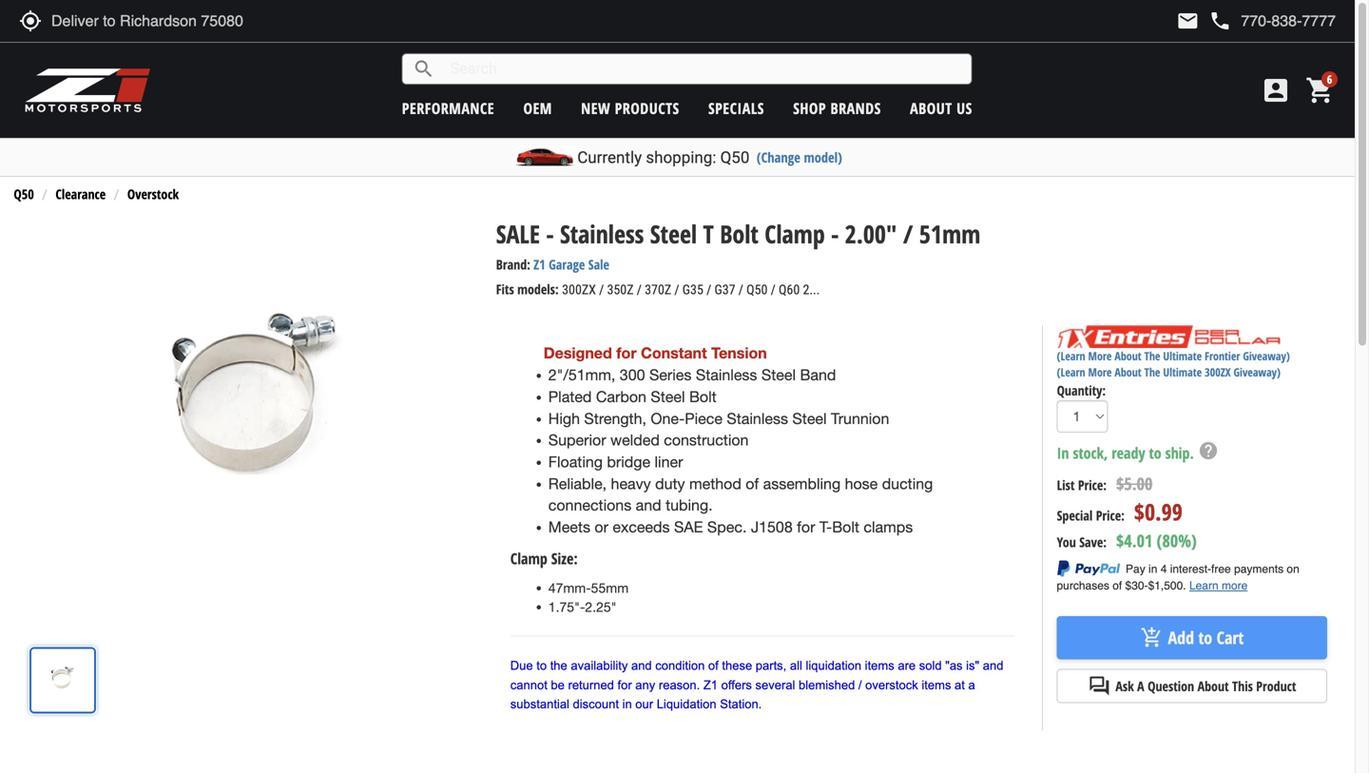 Task type: vqa. For each thing, say whether or not it's contained in the screenshot.
middle MY
no



Task type: locate. For each thing, give the bounding box(es) containing it.
ultimate
[[1164, 348, 1203, 364], [1164, 365, 1203, 380]]

about
[[911, 98, 953, 118], [1115, 348, 1142, 364], [1115, 365, 1142, 380], [1198, 677, 1230, 695]]

2 more from the top
[[1089, 365, 1113, 380]]

2 vertical spatial stainless
[[727, 410, 789, 427]]

2 vertical spatial for
[[618, 678, 632, 692]]

connections
[[549, 497, 632, 514]]

and inside designed for constant tension 2"/51mm, 300 series stainless steel band plated carbon steel bolt high strength, one-piece stainless steel trunnion superior welded construction floating bridge liner reliable, heavy duty method of assembling hose ducting connections and tubing. meets or exceeds sae spec. j1508 for t-bolt clamps
[[636, 497, 662, 514]]

substantial
[[511, 697, 570, 712]]

shopping_cart
[[1306, 75, 1337, 106]]

(change model) link
[[757, 148, 843, 166]]

steel
[[651, 217, 697, 251], [762, 366, 796, 384], [651, 388, 685, 406], [793, 410, 827, 427]]

0 vertical spatial giveaway)
[[1244, 348, 1291, 364]]

save:
[[1080, 533, 1107, 551]]

parts,
[[756, 659, 787, 673]]

to right add at the right bottom of the page
[[1199, 626, 1213, 650]]

brand:
[[496, 256, 531, 274]]

sale
[[589, 256, 610, 274]]

clamp inside sale - stainless steel t bolt clamp - 2.00" / 51mm brand: z1 garage sale fits models: 300zx / 350z / 370z / g35 / g37 / q50 / q60 2...
[[765, 217, 826, 251]]

stainless down tension
[[696, 366, 758, 384]]

mail
[[1177, 10, 1200, 32]]

bolt right the t
[[720, 217, 759, 251]]

search
[[413, 58, 435, 80]]

/
[[904, 217, 914, 251], [599, 282, 604, 298], [637, 282, 642, 298], [675, 282, 680, 298], [707, 282, 712, 298], [739, 282, 744, 298], [771, 282, 776, 298], [859, 678, 862, 692]]

$5.00
[[1117, 472, 1153, 496]]

bridge
[[607, 453, 651, 471]]

1 vertical spatial items
[[922, 678, 952, 692]]

overstock
[[127, 185, 179, 203]]

2 vertical spatial to
[[537, 659, 547, 673]]

(learn
[[1058, 348, 1086, 364], [1058, 365, 1086, 380]]

the up (learn more about the ultimate 300zx giveaway) link
[[1145, 348, 1161, 364]]

1 horizontal spatial bolt
[[720, 217, 759, 251]]

/ inside due to the availability and condition of these parts, all liquidation items are sold "as is" and cannot be returned for any reason. z1 offers several blemished / overstock items at a substantial discount in our liquidation station.
[[859, 678, 862, 692]]

q50 right g37
[[747, 282, 768, 298]]

2 vertical spatial q50
[[747, 282, 768, 298]]

z1 left offers
[[704, 678, 718, 692]]

2 (learn from the top
[[1058, 365, 1086, 380]]

one-
[[651, 410, 685, 427]]

(change
[[757, 148, 801, 166]]

shop brands
[[794, 98, 882, 118]]

stainless right piece in the right bottom of the page
[[727, 410, 789, 427]]

currently shopping: q50 (change model)
[[578, 148, 843, 167]]

q50 link
[[14, 185, 34, 203]]

t
[[704, 217, 714, 251]]

q50 left clearance link
[[14, 185, 34, 203]]

price: inside list price: $5.00
[[1079, 476, 1107, 494]]

in
[[623, 697, 632, 712]]

1 vertical spatial 300zx
[[1205, 365, 1232, 380]]

bolt up piece in the right bottom of the page
[[690, 388, 717, 406]]

z1 up models:
[[534, 256, 546, 274]]

1 horizontal spatial z1
[[704, 678, 718, 692]]

1 horizontal spatial 300zx
[[1205, 365, 1232, 380]]

$4.01
[[1117, 529, 1153, 553]]

due
[[511, 659, 533, 673]]

0 vertical spatial more
[[1089, 348, 1113, 364]]

to
[[1150, 443, 1162, 463], [1199, 626, 1213, 650], [537, 659, 547, 673]]

2 ultimate from the top
[[1164, 365, 1203, 380]]

55mm
[[591, 581, 629, 596]]

giveaway) right the frontier on the top
[[1244, 348, 1291, 364]]

1 vertical spatial bolt
[[690, 388, 717, 406]]

1 vertical spatial z1
[[704, 678, 718, 692]]

0 vertical spatial clamp
[[765, 217, 826, 251]]

/ left '350z'
[[599, 282, 604, 298]]

piece
[[685, 410, 723, 427]]

300zx inside sale - stainless steel t bolt clamp - 2.00" / 51mm brand: z1 garage sale fits models: 300zx / 350z / 370z / g35 / g37 / q50 / q60 2...
[[562, 282, 596, 298]]

for left t-
[[797, 519, 816, 536]]

0 vertical spatial of
[[746, 475, 759, 493]]

1 more from the top
[[1089, 348, 1113, 364]]

or
[[595, 519, 609, 536]]

and up the 'any'
[[632, 659, 652, 673]]

/ right the 2.00"
[[904, 217, 914, 251]]

300zx inside (learn more about the ultimate frontier giveaway) (learn more about the ultimate 300zx giveaway)
[[1205, 365, 1232, 380]]

discount
[[573, 697, 619, 712]]

51mm
[[920, 217, 981, 251]]

1 horizontal spatial -
[[832, 217, 839, 251]]

model)
[[804, 148, 843, 166]]

clamp up q60
[[765, 217, 826, 251]]

1 vertical spatial stainless
[[696, 366, 758, 384]]

1 vertical spatial more
[[1089, 365, 1113, 380]]

the down (learn more about the ultimate frontier giveaway) link
[[1145, 365, 1161, 380]]

- right "sale" in the left top of the page
[[546, 217, 554, 251]]

1 vertical spatial clamp
[[511, 548, 548, 569]]

1 vertical spatial to
[[1199, 626, 1213, 650]]

1 horizontal spatial items
[[922, 678, 952, 692]]

300zx
[[562, 282, 596, 298], [1205, 365, 1232, 380]]

and right is"
[[984, 659, 1004, 673]]

phone
[[1210, 10, 1232, 32]]

t-
[[820, 519, 833, 536]]

new
[[581, 98, 611, 118]]

0 horizontal spatial -
[[546, 217, 554, 251]]

about inside question_answer ask a question about this product
[[1198, 677, 1230, 695]]

1 vertical spatial q50
[[14, 185, 34, 203]]

2 vertical spatial bolt
[[833, 519, 860, 536]]

- left the 2.00"
[[832, 217, 839, 251]]

0 horizontal spatial 300zx
[[562, 282, 596, 298]]

and up exceeds
[[636, 497, 662, 514]]

price: for $5.00
[[1079, 476, 1107, 494]]

stock,
[[1074, 443, 1109, 463]]

bolt left clamps
[[833, 519, 860, 536]]

currently
[[578, 148, 642, 167]]

of right method
[[746, 475, 759, 493]]

is"
[[967, 659, 980, 673]]

47mm-55mm 1.75"-2.25"
[[549, 581, 629, 615]]

ultimate down (learn more about the ultimate frontier giveaway) link
[[1164, 365, 1203, 380]]

to left ship.
[[1150, 443, 1162, 463]]

1 vertical spatial (learn
[[1058, 365, 1086, 380]]

z1 garage sale link
[[534, 256, 610, 274]]

liquidation
[[657, 697, 717, 712]]

trunnion
[[832, 410, 890, 427]]

of left these
[[709, 659, 719, 673]]

ultimate up (learn more about the ultimate 300zx giveaway) link
[[1164, 348, 1203, 364]]

for up in at the bottom left of the page
[[618, 678, 632, 692]]

for up the 300
[[617, 344, 637, 362]]

(learn more about the ultimate frontier giveaway) link
[[1058, 348, 1291, 364]]

floating
[[549, 453, 603, 471]]

price: inside special price: $0.99 you save: $4.01 (80%)
[[1097, 507, 1125, 525]]

/ left overstock
[[859, 678, 862, 692]]

0 horizontal spatial items
[[865, 659, 895, 673]]

superior
[[549, 432, 607, 449]]

stainless up sale
[[560, 217, 644, 251]]

1 (learn from the top
[[1058, 348, 1086, 364]]

price: up save:
[[1097, 507, 1125, 525]]

1 vertical spatial the
[[1145, 365, 1161, 380]]

items down sold
[[922, 678, 952, 692]]

0 vertical spatial bolt
[[720, 217, 759, 251]]

2 the from the top
[[1145, 365, 1161, 380]]

0 vertical spatial z1
[[534, 256, 546, 274]]

clamp left the size:
[[511, 548, 548, 569]]

0 vertical spatial ultimate
[[1164, 348, 1203, 364]]

1 vertical spatial ultimate
[[1164, 365, 1203, 380]]

g35
[[683, 282, 704, 298]]

0 vertical spatial (learn
[[1058, 348, 1086, 364]]

question
[[1148, 677, 1195, 695]]

new products link
[[581, 98, 680, 118]]

1 horizontal spatial of
[[746, 475, 759, 493]]

300zx down the frontier on the top
[[1205, 365, 1232, 380]]

0 horizontal spatial to
[[537, 659, 547, 673]]

1 vertical spatial price:
[[1097, 507, 1125, 525]]

special
[[1058, 507, 1093, 525]]

1 horizontal spatial clamp
[[765, 217, 826, 251]]

q60
[[779, 282, 800, 298]]

steel inside sale - stainless steel t bolt clamp - 2.00" / 51mm brand: z1 garage sale fits models: 300zx / 350z / 370z / g35 / g37 / q50 / q60 2...
[[651, 217, 697, 251]]

0 vertical spatial the
[[1145, 348, 1161, 364]]

to left the
[[537, 659, 547, 673]]

clamp
[[765, 217, 826, 251], [511, 548, 548, 569]]

of inside due to the availability and condition of these parts, all liquidation items are sold "as is" and cannot be returned for any reason. z1 offers several blemished / overstock items at a substantial discount in our liquidation station.
[[709, 659, 719, 673]]

steel down the "band"
[[793, 410, 827, 427]]

shopping:
[[646, 148, 717, 167]]

about down (learn more about the ultimate frontier giveaway) link
[[1115, 365, 1142, 380]]

370z
[[645, 282, 672, 298]]

1 horizontal spatial to
[[1150, 443, 1162, 463]]

0 vertical spatial stainless
[[560, 217, 644, 251]]

2...
[[803, 282, 820, 298]]

0 horizontal spatial of
[[709, 659, 719, 673]]

z1 inside due to the availability and condition of these parts, all liquidation items are sold "as is" and cannot be returned for any reason. z1 offers several blemished / overstock items at a substantial discount in our liquidation station.
[[704, 678, 718, 692]]

tubing.
[[666, 497, 713, 514]]

0 vertical spatial 300zx
[[562, 282, 596, 298]]

for inside due to the availability and condition of these parts, all liquidation items are sold "as is" and cannot be returned for any reason. z1 offers several blemished / overstock items at a substantial discount in our liquidation station.
[[618, 678, 632, 692]]

price: right list
[[1079, 476, 1107, 494]]

size:
[[552, 548, 578, 569]]

0 vertical spatial price:
[[1079, 476, 1107, 494]]

0 vertical spatial to
[[1150, 443, 1162, 463]]

q50 left (change
[[721, 148, 750, 167]]

about left this
[[1198, 677, 1230, 695]]

availability
[[571, 659, 628, 673]]

bolt
[[720, 217, 759, 251], [690, 388, 717, 406], [833, 519, 860, 536]]

300zx down z1 garage sale link
[[562, 282, 596, 298]]

1 the from the top
[[1145, 348, 1161, 364]]

cannot
[[511, 678, 548, 692]]

steel left the t
[[651, 217, 697, 251]]

2 horizontal spatial to
[[1199, 626, 1213, 650]]

0 horizontal spatial z1
[[534, 256, 546, 274]]

0 horizontal spatial bolt
[[690, 388, 717, 406]]

/ left g35
[[675, 282, 680, 298]]

clamps
[[864, 519, 914, 536]]

giveaway) down the frontier on the top
[[1234, 365, 1281, 380]]

help
[[1199, 440, 1220, 461]]

items up overstock
[[865, 659, 895, 673]]

models:
[[518, 280, 559, 298]]

sale - stainless steel t bolt clamp - 2.00" / 51mm brand: z1 garage sale fits models: 300zx / 350z / 370z / g35 / g37 / q50 / q60 2...
[[496, 217, 981, 298]]

1 vertical spatial of
[[709, 659, 719, 673]]



Task type: describe. For each thing, give the bounding box(es) containing it.
overstock
[[866, 678, 919, 692]]

any
[[636, 678, 656, 692]]

2.00"
[[846, 217, 898, 251]]

2.25"
[[586, 600, 617, 615]]

are
[[898, 659, 916, 673]]

price: for $0.99
[[1097, 507, 1125, 525]]

$0.99
[[1135, 497, 1183, 528]]

1.75"-
[[549, 600, 586, 615]]

about up (learn more about the ultimate 300zx giveaway) link
[[1115, 348, 1142, 364]]

performance
[[402, 98, 495, 118]]

us
[[957, 98, 973, 118]]

constant
[[641, 344, 707, 362]]

account_box
[[1262, 75, 1292, 106]]

liquidation
[[806, 659, 862, 673]]

construction
[[664, 432, 749, 449]]

designed for constant tension 2"/51mm, 300 series stainless steel band plated carbon steel bolt high strength, one-piece stainless steel trunnion superior welded construction floating bridge liner reliable, heavy duty method of assembling hose ducting connections and tubing. meets or exceeds sae spec. j1508 for t-bolt clamps
[[544, 344, 934, 536]]

of inside designed for constant tension 2"/51mm, 300 series stainless steel band plated carbon steel bolt high strength, one-piece stainless steel trunnion superior welded construction floating bridge liner reliable, heavy duty method of assembling hose ducting connections and tubing. meets or exceeds sae spec. j1508 for t-bolt clamps
[[746, 475, 759, 493]]

/ right g37
[[739, 282, 744, 298]]

stainless inside sale - stainless steel t bolt clamp - 2.00" / 51mm brand: z1 garage sale fits models: 300zx / 350z / 370z / g35 / g37 / q50 / q60 2...
[[560, 217, 644, 251]]

shop
[[794, 98, 827, 118]]

returned
[[568, 678, 615, 692]]

about us
[[911, 98, 973, 118]]

cart
[[1217, 626, 1245, 650]]

due to the availability and condition of these parts, all liquidation items are sold "as is" and cannot be returned for any reason. z1 offers several blemished / overstock items at a substantial discount in our liquidation station.
[[511, 659, 1004, 712]]

condition
[[656, 659, 705, 673]]

to inside in stock, ready to ship. help
[[1150, 443, 1162, 463]]

at
[[955, 678, 966, 692]]

specials link
[[709, 98, 765, 118]]

z1 motorsports logo image
[[24, 67, 152, 114]]

list price: $5.00
[[1058, 472, 1153, 496]]

question_answer ask a question about this product
[[1089, 675, 1297, 698]]

bolt inside sale - stainless steel t bolt clamp - 2.00" / 51mm brand: z1 garage sale fits models: 300zx / 350z / 370z / g35 / g37 / q50 / q60 2...
[[720, 217, 759, 251]]

1 - from the left
[[546, 217, 554, 251]]

exceeds
[[613, 519, 670, 536]]

these
[[722, 659, 753, 673]]

(80%)
[[1158, 529, 1198, 553]]

clamp size:
[[511, 548, 578, 569]]

plated
[[549, 388, 592, 406]]

garage
[[549, 256, 585, 274]]

sae
[[674, 519, 704, 536]]

1 vertical spatial giveaway)
[[1234, 365, 1281, 380]]

a
[[969, 678, 976, 692]]

brands
[[831, 98, 882, 118]]

oem
[[524, 98, 553, 118]]

0 vertical spatial items
[[865, 659, 895, 673]]

/ right '350z'
[[637, 282, 642, 298]]

a
[[1138, 677, 1145, 695]]

to inside due to the availability and condition of these parts, all liquidation items are sold "as is" and cannot be returned for any reason. z1 offers several blemished / overstock items at a substantial discount in our liquidation station.
[[537, 659, 547, 673]]

add_shopping_cart
[[1141, 627, 1164, 649]]

350z
[[607, 282, 634, 298]]

in
[[1058, 443, 1070, 463]]

2 - from the left
[[832, 217, 839, 251]]

0 vertical spatial for
[[617, 344, 637, 362]]

oem link
[[524, 98, 553, 118]]

j1508
[[751, 519, 793, 536]]

heavy
[[611, 475, 651, 493]]

welded
[[611, 432, 660, 449]]

0 horizontal spatial clamp
[[511, 548, 548, 569]]

"as
[[946, 659, 963, 673]]

clearance
[[56, 185, 106, 203]]

z1 inside sale - stainless steel t bolt clamp - 2.00" / 51mm brand: z1 garage sale fits models: 300zx / 350z / 370z / g35 / g37 / q50 / q60 2...
[[534, 256, 546, 274]]

about left us
[[911, 98, 953, 118]]

you
[[1058, 533, 1077, 551]]

product
[[1257, 677, 1297, 695]]

2 horizontal spatial bolt
[[833, 519, 860, 536]]

g37
[[715, 282, 736, 298]]

list
[[1058, 476, 1075, 494]]

47mm-
[[549, 581, 591, 596]]

my_location
[[19, 10, 42, 32]]

hose
[[845, 475, 878, 493]]

products
[[615, 98, 680, 118]]

(learn more about the ultimate frontier giveaway) (learn more about the ultimate 300zx giveaway)
[[1058, 348, 1291, 380]]

be
[[551, 678, 565, 692]]

Search search field
[[435, 54, 972, 84]]

1 vertical spatial for
[[797, 519, 816, 536]]

steel up one- on the bottom of page
[[651, 388, 685, 406]]

q50 inside sale - stainless steel t bolt clamp - 2.00" / 51mm brand: z1 garage sale fits models: 300zx / 350z / 370z / g35 / g37 / q50 / q60 2...
[[747, 282, 768, 298]]

account_box link
[[1257, 75, 1297, 106]]

station.
[[720, 697, 762, 712]]

liner
[[655, 453, 683, 471]]

steel left the "band"
[[762, 366, 796, 384]]

performance link
[[402, 98, 495, 118]]

sale
[[496, 217, 540, 251]]

mail phone
[[1177, 10, 1232, 32]]

300
[[620, 366, 646, 384]]

/ left g37
[[707, 282, 712, 298]]

frontier
[[1205, 348, 1241, 364]]

overstock link
[[127, 185, 179, 203]]

designed
[[544, 344, 612, 362]]

offers
[[722, 678, 752, 692]]

quantity:
[[1058, 381, 1107, 399]]

method
[[690, 475, 742, 493]]

question_answer
[[1089, 675, 1112, 698]]

0 vertical spatial q50
[[721, 148, 750, 167]]

duty
[[656, 475, 685, 493]]

1 ultimate from the top
[[1164, 348, 1203, 364]]

ask
[[1116, 677, 1135, 695]]

reliable,
[[549, 475, 607, 493]]

spec.
[[708, 519, 747, 536]]

add_shopping_cart add to cart
[[1141, 626, 1245, 650]]

/ left q60
[[771, 282, 776, 298]]

tension
[[712, 344, 768, 362]]



